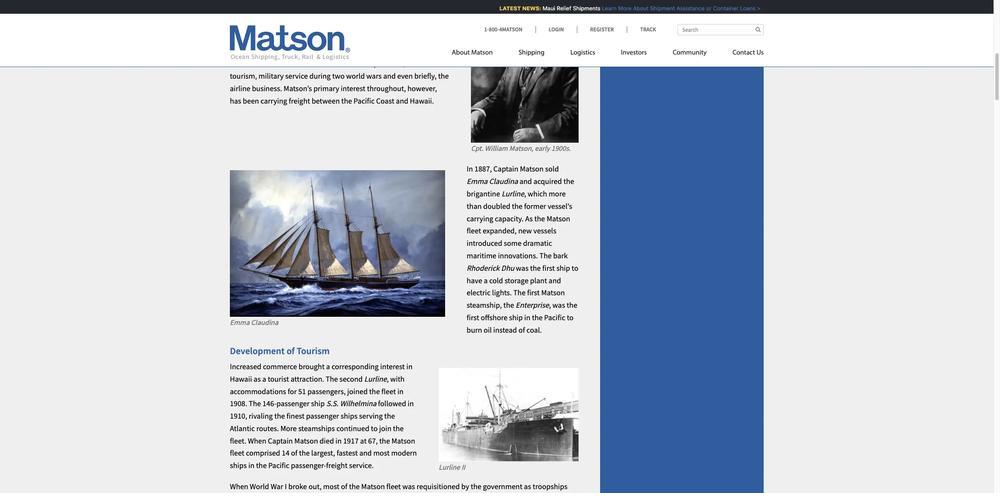 Task type: vqa. For each thing, say whether or not it's contained in the screenshot.
early
yes



Task type: locate. For each thing, give the bounding box(es) containing it.
followed in 1910, rivaling the finest passenger ships serving the atlantic routes. more steamships continued to join the fleet. when captain matson died in 1917 at 67, the matson fleet comprised 14 of the largest, fastest and most modern ships in the pacific passenger-freight service.
[[230, 399, 417, 471]]

emma down 1887,
[[467, 177, 488, 187]]

0 horizontal spatial william
[[303, 9, 327, 19]]

general
[[391, 34, 415, 44]]

0 vertical spatial william
[[303, 9, 327, 19]]

of left coal.
[[519, 325, 525, 335]]

2 vertical spatial carrying
[[467, 214, 493, 224]]

, inside , was the first offshore ship in the pacific to burn oil instead of coal.
[[549, 301, 551, 311]]

1 vertical spatial has
[[230, 96, 241, 106]]

lurline up joined
[[364, 375, 387, 384]]

serving
[[359, 412, 383, 422]]

0 vertical spatial first
[[542, 263, 555, 273]]

the inside , with accommodations for 51 passengers, joined the fleet in 1908. the 146-passenger ship
[[369, 387, 380, 397]]

s.s.
[[326, 399, 339, 409]]

brigantine
[[467, 189, 500, 199]]

the right by at the bottom of page
[[471, 482, 482, 492]]

business.
[[252, 83, 282, 93]]

pacific left the 'coast'
[[354, 96, 375, 106]]

matson inside was the first ship to have a cold storage plant and electric lights. the first matson steamship, the
[[541, 288, 565, 298]]

captain inside followed in 1910, rivaling the finest passenger ships serving the atlantic routes. more steamships continued to join the fleet. when captain matson died in 1917 at 67, the matson fleet comprised 14 of the largest, fastest and most modern ships in the pacific passenger-freight service.
[[268, 437, 293, 446]]

carrying down schooner
[[230, 34, 257, 44]]

the up passenger-
[[299, 449, 310, 459]]

to inside was the first ship to have a cold storage plant and electric lights. the first matson steamship, the
[[572, 263, 578, 273]]

claudina up development
[[251, 318, 278, 328]]

, inside , with accommodations for 51 passengers, joined the fleet in 1908. the 146-passenger ship
[[387, 375, 389, 384]]

matson down service.
[[361, 482, 385, 492]]

2 vertical spatial emma
[[230, 318, 250, 328]]

1 horizontal spatial lurline
[[439, 463, 460, 473]]

1 vertical spatial william
[[485, 144, 508, 153]]

0 vertical spatial carrying
[[230, 34, 257, 44]]

0 horizontal spatial first
[[467, 313, 479, 323]]

2 vertical spatial ,
[[387, 375, 389, 384]]

2 vertical spatial as
[[524, 482, 531, 492]]

passenger down "for"
[[277, 399, 310, 409]]

the up coal.
[[532, 313, 543, 323]]

matson inside about matson link
[[471, 50, 493, 56]]

and inside and acquired the brigantine
[[520, 177, 532, 187]]

ship up "instead"
[[509, 313, 523, 323]]

the up passengers,
[[326, 375, 338, 384]]

however,
[[408, 83, 437, 93]]

0 vertical spatial been
[[413, 46, 429, 56]]

2 horizontal spatial pacific
[[544, 313, 565, 323]]

was the first ship to have a cold storage plant and electric lights. the first matson steamship, the
[[467, 263, 578, 311]]

interest down world
[[341, 83, 366, 93]]

followed
[[378, 399, 406, 409]]

2 vertical spatial first
[[467, 313, 479, 323]]

of right 14
[[291, 449, 298, 459]]

1 horizontal spatial was
[[516, 263, 529, 273]]

0 horizontal spatial claudina
[[251, 318, 278, 328]]

1 vertical spatial been
[[243, 96, 259, 106]]

1 horizontal spatial pacific
[[354, 96, 375, 106]]

increased
[[230, 362, 261, 372]]

fleet up introduced
[[467, 226, 481, 236]]

two
[[332, 71, 345, 81]]

1 horizontal spatial claudina
[[284, 21, 313, 31]]

matson up acquired at the right
[[520, 164, 544, 174]]

first up burn
[[467, 313, 479, 323]]

1 vertical spatial interest
[[380, 362, 405, 372]]

0 horizontal spatial ship
[[311, 399, 325, 409]]

matson down plant
[[541, 288, 565, 298]]

the down lights.
[[504, 301, 514, 311]]

1 vertical spatial claudina
[[489, 177, 518, 187]]

diversified
[[284, 59, 317, 69]]

0 vertical spatial lurline
[[502, 189, 524, 199]]

the right the as
[[534, 214, 545, 224]]

2 horizontal spatial as
[[524, 482, 531, 492]]

commerce
[[263, 362, 297, 372]]

pacific inside from san francisco to hilo, hawaii, carrying 300 tons of food, plantation supplies and general merchandise. that voyage launched a company that has been involved in such diversified interests as oil exploration, hotels and tourism, military service during two world wars and even briefly, the airline business. matson's primary interest throughout, however, has been carrying freight between the pacific coast and hawaii.
[[354, 96, 375, 106]]

1-800-4matson
[[484, 26, 523, 33]]

more right the learn
[[614, 5, 627, 12]]

pacific down 'enterprise'
[[544, 313, 565, 323]]

san
[[332, 21, 344, 31]]

1 horizontal spatial as
[[348, 59, 355, 69]]

steamships
[[298, 424, 335, 434]]

three-
[[385, 9, 405, 19]]

was down innovations.
[[516, 263, 529, 273]]

pacific
[[354, 96, 375, 106], [544, 313, 565, 323], [268, 461, 289, 471]]

development
[[230, 345, 285, 357]]

hawaii down "increased"
[[230, 375, 252, 384]]

0 horizontal spatial about
[[452, 50, 470, 56]]

2 horizontal spatial first
[[542, 263, 555, 273]]

track link
[[627, 26, 656, 33]]

0 horizontal spatial interest
[[341, 83, 366, 93]]

long
[[329, 0, 343, 7]]

shipments
[[569, 5, 596, 12]]

when left world
[[230, 482, 248, 492]]

1 vertical spatial hawaii
[[230, 375, 252, 384]]

when up comprised
[[248, 437, 266, 446]]

2 vertical spatial was
[[403, 482, 415, 492]]

0 horizontal spatial carrying
[[230, 34, 257, 44]]

fleet inside , with accommodations for 51 passengers, joined the fleet in 1908. the 146-passenger ship
[[381, 387, 396, 397]]

passengers,
[[308, 387, 346, 397]]

first inside , was the first offshore ship in the pacific to burn oil instead of coal.
[[467, 313, 479, 323]]

0 vertical spatial more
[[614, 5, 627, 12]]

hawaii up masted
[[399, 0, 421, 7]]

0 vertical spatial ship
[[557, 263, 570, 273]]

1 vertical spatial when
[[230, 482, 248, 492]]

claudina up food, at top
[[284, 21, 313, 31]]

when
[[248, 437, 266, 446], [230, 482, 248, 492]]

the inside was the first ship to have a cold storage plant and electric lights. the first matson steamship, the
[[513, 288, 526, 298]]

a
[[348, 46, 352, 56], [484, 276, 488, 286], [326, 362, 330, 372], [262, 375, 266, 384]]

captain down navigation on the top of page
[[276, 9, 301, 19]]

the inside , which more than doubled the former vessel's carrying capacity. as the matson fleet expanded, new vessels introduced some dramatic maritime innovations. the bark rhoderick dhu
[[540, 251, 552, 261]]

with up the three- at the top
[[383, 0, 398, 7]]

carrying
[[230, 34, 257, 44], [261, 96, 287, 106], [467, 214, 493, 224]]

matson down 1-
[[471, 50, 493, 56]]

most
[[373, 449, 390, 459], [323, 482, 340, 492]]

ii
[[462, 463, 465, 473]]

join
[[379, 424, 392, 434]]

1 horizontal spatial first
[[527, 288, 540, 298]]

0 horizontal spatial pacific
[[268, 461, 289, 471]]

primary
[[314, 83, 339, 93]]

and down at
[[359, 449, 372, 459]]

2 vertical spatial ship
[[311, 399, 325, 409]]

0 horizontal spatial was
[[403, 482, 415, 492]]

and right the 'coast'
[[396, 96, 408, 106]]

more down finest on the left bottom
[[281, 424, 297, 434]]

claudina up brigantine
[[489, 177, 518, 187]]

0 vertical spatial oil
[[357, 59, 365, 69]]

interest inside increased commerce brought a corresponding interest in hawaii as a tourist attraction. the second
[[380, 362, 405, 372]]

was left the requisitioned
[[403, 482, 415, 492]]

has down general
[[400, 46, 411, 56]]

wilhelmina
[[340, 399, 377, 409]]

1 horizontal spatial has
[[400, 46, 411, 56]]

1 horizontal spatial oil
[[484, 325, 492, 335]]

a left "cold" at the bottom of page
[[484, 276, 488, 286]]

as inside when world war i broke out, most of the matson fleet was requisitioned by the government as troopships
[[524, 482, 531, 492]]

most down 67, at bottom left
[[373, 449, 390, 459]]

the down storage
[[513, 288, 526, 298]]

4matson
[[499, 26, 523, 33]]

track
[[640, 26, 656, 33]]

william right cpt.
[[485, 144, 508, 153]]

0 vertical spatial hawaii
[[399, 0, 421, 7]]

to inside , was the first offshore ship in the pacific to burn oil instead of coal.
[[567, 313, 574, 323]]

of inside , was the first offshore ship in the pacific to burn oil instead of coal.
[[519, 325, 525, 335]]

about matson
[[452, 50, 493, 56]]

captain inside "in 1887, captain matson sold emma claudina"
[[493, 164, 519, 174]]

1 horizontal spatial carrying
[[261, 96, 287, 106]]

, with accommodations for 51 passengers, joined the fleet in 1908. the 146-passenger ship
[[230, 375, 405, 409]]

0 horizontal spatial more
[[281, 424, 297, 434]]

1 vertical spatial emma
[[467, 177, 488, 187]]

carrying down the business.
[[261, 96, 287, 106]]

been up hotels
[[413, 46, 429, 56]]

a down supplies on the top
[[348, 46, 352, 56]]

captain right 1887,
[[493, 164, 519, 174]]

1 vertical spatial oil
[[484, 325, 492, 335]]

more
[[614, 5, 627, 12], [281, 424, 297, 434]]

0 horizontal spatial ,
[[387, 375, 389, 384]]

ship down bark
[[557, 263, 570, 273]]

more inside followed in 1910, rivaling the finest passenger ships serving the atlantic routes. more steamships continued to join the fleet. when captain matson died in 1917 at 67, the matson fleet comprised 14 of the largest, fastest and most modern ships in the pacific passenger-freight service.
[[281, 424, 297, 434]]

0 horizontal spatial as
[[254, 375, 261, 384]]

1 vertical spatial most
[[323, 482, 340, 492]]

been down the airline
[[243, 96, 259, 106]]

of inside when world war i broke out, most of the matson fleet was requisitioned by the government as troopships
[[341, 482, 348, 492]]

0 vertical spatial freight
[[289, 96, 310, 106]]

1-800-4matson link
[[484, 26, 535, 33]]

1 horizontal spatial emma
[[262, 21, 283, 31]]

hawaii
[[399, 0, 421, 7], [230, 375, 252, 384]]

fleet down modern
[[387, 482, 401, 492]]

1 vertical spatial about
[[452, 50, 470, 56]]

the up the more
[[564, 177, 574, 187]]

0 vertical spatial pacific
[[354, 96, 375, 106]]

plant
[[530, 276, 547, 286]]

modern
[[391, 449, 417, 459]]

in
[[467, 164, 473, 174]]

ship inside was the first ship to have a cold storage plant and electric lights. the first matson steamship, the
[[557, 263, 570, 273]]

1 horizontal spatial interest
[[380, 362, 405, 372]]

cpt. william matson, early 1900s.
[[471, 144, 571, 153]]

as left troopships
[[524, 482, 531, 492]]

ship left s.s.
[[311, 399, 325, 409]]

0 vertical spatial ,
[[524, 189, 526, 199]]

, inside , which more than doubled the former vessel's carrying capacity. as the matson fleet expanded, new vessels introduced some dramatic maritime innovations. the bark rhoderick dhu
[[524, 189, 526, 199]]

fleet.
[[230, 437, 246, 446]]

captain up 14
[[268, 437, 293, 446]]

matson inside , which more than doubled the former vessel's carrying capacity. as the matson fleet expanded, new vessels introduced some dramatic maritime innovations. the bark rhoderick dhu
[[547, 214, 570, 224]]

or
[[702, 5, 707, 12]]

atlantic
[[230, 424, 255, 434]]

carrying down 'than'
[[467, 214, 493, 224]]

1 horizontal spatial about
[[629, 5, 644, 12]]

interest inside from san francisco to hilo, hawaii, carrying 300 tons of food, plantation supplies and general merchandise. that voyage launched a company that has been involved in such diversified interests as oil exploration, hotels and tourism, military service during two world wars and even briefly, the airline business. matson's primary interest throughout, however, has been carrying freight between the pacific coast and hawaii.
[[341, 83, 366, 93]]

continued
[[337, 424, 369, 434]]

the right joined
[[369, 387, 380, 397]]

as up world
[[348, 59, 355, 69]]

interest
[[341, 83, 366, 93], [380, 362, 405, 372]]

with inside matson navigation company's long association with hawaii began in 1882, when captain william matson sailed his three-masted schooner
[[383, 0, 398, 7]]

attraction.
[[291, 375, 324, 384]]

0 vertical spatial ships
[[341, 412, 358, 422]]

1-
[[484, 26, 489, 33]]

comprised
[[246, 449, 280, 459]]

0 vertical spatial captain
[[276, 9, 301, 19]]

0 vertical spatial was
[[516, 263, 529, 273]]

that
[[385, 46, 398, 56]]

with inside , with accommodations for 51 passengers, joined the fleet in 1908. the 146-passenger ship
[[390, 375, 405, 384]]

logistics
[[571, 50, 595, 56]]

expanded,
[[483, 226, 517, 236]]

in inside , was the first offshore ship in the pacific to burn oil instead of coal.
[[524, 313, 531, 323]]

2 horizontal spatial emma
[[467, 177, 488, 187]]

of right "out,"
[[341, 482, 348, 492]]

1 horizontal spatial ship
[[509, 313, 523, 323]]

0 vertical spatial has
[[400, 46, 411, 56]]

1 vertical spatial pacific
[[544, 313, 565, 323]]

tons
[[271, 34, 285, 44]]

0 vertical spatial when
[[248, 437, 266, 446]]

0 vertical spatial as
[[348, 59, 355, 69]]

pacific down 14
[[268, 461, 289, 471]]

1 vertical spatial ships
[[230, 461, 247, 471]]

the down dramatic
[[540, 251, 552, 261]]

1 horizontal spatial ,
[[524, 189, 526, 199]]

and up that
[[377, 34, 390, 44]]

2 vertical spatial pacific
[[268, 461, 289, 471]]

the down accommodations on the left
[[249, 399, 261, 409]]

introduced
[[467, 239, 502, 249]]

emma claudina
[[262, 21, 313, 31], [230, 318, 278, 328]]

1 vertical spatial captain
[[493, 164, 519, 174]]

Search search field
[[678, 24, 764, 35]]

freight inside from san francisco to hilo, hawaii, carrying 300 tons of food, plantation supplies and general merchandise. that voyage launched a company that has been involved in such diversified interests as oil exploration, hotels and tourism, military service during two world wars and even briefly, the airline business. matson's primary interest throughout, however, has been carrying freight between the pacific coast and hawaii.
[[289, 96, 310, 106]]

interest up "followed"
[[380, 362, 405, 372]]

of
[[287, 34, 293, 44], [519, 325, 525, 335], [287, 345, 295, 357], [291, 449, 298, 459], [341, 482, 348, 492]]

0 horizontal spatial most
[[323, 482, 340, 492]]

1908.
[[230, 399, 247, 409]]

1 horizontal spatial most
[[373, 449, 390, 459]]

contact us link
[[720, 45, 764, 63]]

in inside matson navigation company's long association with hawaii began in 1882, when captain william matson sailed his three-masted schooner
[[230, 9, 236, 19]]

first up 'enterprise'
[[527, 288, 540, 298]]

0 vertical spatial interest
[[341, 83, 366, 93]]

2 horizontal spatial ,
[[549, 301, 551, 311]]

government
[[483, 482, 523, 492]]

pacific inside followed in 1910, rivaling the finest passenger ships serving the atlantic routes. more steamships continued to join the fleet. when captain matson died in 1917 at 67, the matson fleet comprised 14 of the largest, fastest and most modern ships in the pacific passenger-freight service.
[[268, 461, 289, 471]]

first up plant
[[542, 263, 555, 273]]

as up accommodations on the left
[[254, 375, 261, 384]]

of right tons
[[287, 34, 293, 44]]

register
[[590, 26, 614, 33]]

with up "followed"
[[390, 375, 405, 384]]

william
[[303, 9, 327, 19], [485, 144, 508, 153]]

0 horizontal spatial freight
[[289, 96, 310, 106]]

0 vertical spatial passenger
[[277, 399, 310, 409]]

1887,
[[475, 164, 492, 174]]

0 horizontal spatial been
[[243, 96, 259, 106]]

cold
[[489, 276, 503, 286]]

matson up modern
[[392, 437, 415, 446]]

william inside matson navigation company's long association with hawaii began in 1882, when captain william matson sailed his three-masted schooner
[[303, 9, 327, 19]]

0 horizontal spatial ships
[[230, 461, 247, 471]]

2 horizontal spatial ship
[[557, 263, 570, 273]]

None search field
[[678, 24, 764, 35]]

fleet inside followed in 1910, rivaling the finest passenger ships serving the atlantic routes. more steamships continued to join the fleet. when captain matson died in 1917 at 67, the matson fleet comprised 14 of the largest, fastest and most modern ships in the pacific passenger-freight service.
[[230, 449, 244, 459]]

1 vertical spatial with
[[390, 375, 405, 384]]

as inside from san francisco to hilo, hawaii, carrying 300 tons of food, plantation supplies and general merchandise. that voyage launched a company that has been involved in such diversified interests as oil exploration, hotels and tourism, military service during two world wars and even briefly, the airline business. matson's primary interest throughout, however, has been carrying freight between the pacific coast and hawaii.
[[348, 59, 355, 69]]

passenger-
[[291, 461, 326, 471]]

2 vertical spatial claudina
[[251, 318, 278, 328]]

oil right burn
[[484, 325, 492, 335]]

navigation
[[255, 0, 290, 7]]

s.s. wilhelmina
[[326, 399, 377, 409]]

and up which
[[520, 177, 532, 187]]

carrying inside , which more than doubled the former vessel's carrying capacity. as the matson fleet expanded, new vessels introduced some dramatic maritime innovations. the bark rhoderick dhu
[[467, 214, 493, 224]]

sailed
[[353, 9, 373, 19]]

1 vertical spatial passenger
[[306, 412, 339, 422]]

was right 'enterprise'
[[553, 301, 565, 311]]

tourism
[[297, 345, 330, 357]]

0 horizontal spatial oil
[[357, 59, 365, 69]]

2 horizontal spatial carrying
[[467, 214, 493, 224]]

fleet inside when world war i broke out, most of the matson fleet was requisitioned by the government as troopships
[[387, 482, 401, 492]]

freight down matson's
[[289, 96, 310, 106]]

william down company's
[[303, 9, 327, 19]]

and inside was the first ship to have a cold storage plant and electric lights. the first matson steamship, the
[[549, 276, 561, 286]]

and
[[377, 34, 390, 44], [429, 59, 441, 69], [383, 71, 396, 81], [396, 96, 408, 106], [520, 177, 532, 187], [549, 276, 561, 286], [359, 449, 372, 459]]

a inside from san francisco to hilo, hawaii, carrying 300 tons of food, plantation supplies and general merchandise. that voyage launched a company that has been involved in such diversified interests as oil exploration, hotels and tourism, military service during two world wars and even briefly, the airline business. matson's primary interest throughout, however, has been carrying freight between the pacific coast and hawaii.
[[348, 46, 352, 56]]

1 vertical spatial first
[[527, 288, 540, 298]]

matson navigation company's long association with hawaii began in 1882, when captain william matson sailed his three-masted schooner
[[230, 0, 443, 31]]

most inside when world war i broke out, most of the matson fleet was requisitioned by the government as troopships
[[323, 482, 340, 492]]

supplies
[[349, 34, 376, 44]]

emma up tons
[[262, 21, 283, 31]]

the inside and acquired the brigantine
[[564, 177, 574, 187]]

hawaii.
[[410, 96, 434, 106]]

the left finest on the left bottom
[[274, 412, 285, 422]]

lurline down "in 1887, captain matson sold emma claudina"
[[502, 189, 524, 199]]

ships down fleet.
[[230, 461, 247, 471]]

passenger up steamships
[[306, 412, 339, 422]]

ships down s.s. wilhelmina on the bottom of the page
[[341, 412, 358, 422]]

emma up development
[[230, 318, 250, 328]]

0 horizontal spatial has
[[230, 96, 241, 106]]

oil up world
[[357, 59, 365, 69]]

2 horizontal spatial was
[[553, 301, 565, 311]]

has down the airline
[[230, 96, 241, 106]]

1 horizontal spatial more
[[614, 5, 627, 12]]

in inside from san francisco to hilo, hawaii, carrying 300 tons of food, plantation supplies and general merchandise. that voyage launched a company that has been involved in such diversified interests as oil exploration, hotels and tourism, military service during two world wars and even briefly, the airline business. matson's primary interest throughout, however, has been carrying freight between the pacific coast and hawaii.
[[259, 59, 265, 69]]

to inside followed in 1910, rivaling the finest passenger ships serving the atlantic routes. more steamships continued to join the fleet. when captain matson died in 1917 at 67, the matson fleet comprised 14 of the largest, fastest and most modern ships in the pacific passenger-freight service.
[[371, 424, 378, 434]]

captain
[[276, 9, 301, 19], [493, 164, 519, 174], [268, 437, 293, 446]]

1 vertical spatial ,
[[549, 301, 551, 311]]

, for which
[[524, 189, 526, 199]]

2 vertical spatial captain
[[268, 437, 293, 446]]

emma claudina up development
[[230, 318, 278, 328]]

hawaii inside matson navigation company's long association with hawaii began in 1882, when captain william matson sailed his three-masted schooner
[[399, 0, 421, 7]]

community link
[[660, 45, 720, 63]]



Task type: describe. For each thing, give the bounding box(es) containing it.
such
[[267, 59, 282, 69]]

blue matson logo with ocean, shipping, truck, rail and logistics written beneath it. image
[[230, 25, 351, 61]]

his
[[374, 9, 384, 19]]

was inside when world war i broke out, most of the matson fleet was requisitioned by the government as troopships
[[403, 482, 415, 492]]

login link
[[535, 26, 577, 33]]

world
[[346, 71, 365, 81]]

register link
[[577, 26, 627, 33]]

0 horizontal spatial lurline
[[364, 375, 387, 384]]

51
[[298, 387, 306, 397]]

most inside followed in 1910, rivaling the finest passenger ships serving the atlantic routes. more steamships continued to join the fleet. when captain matson died in 1917 at 67, the matson fleet comprised 14 of the largest, fastest and most modern ships in the pacific passenger-freight service.
[[373, 449, 390, 459]]

francisco
[[345, 21, 376, 31]]

matson,
[[509, 144, 534, 153]]

0 vertical spatial about
[[629, 5, 644, 12]]

vessels
[[534, 226, 557, 236]]

0 vertical spatial emma claudina
[[262, 21, 313, 31]]

briefly,
[[414, 71, 437, 81]]

contact us
[[733, 50, 764, 56]]

former
[[524, 201, 546, 211]]

rhoderick
[[467, 263, 500, 273]]

1 horizontal spatial ships
[[341, 412, 358, 422]]

search image
[[756, 27, 761, 32]]

pacific inside , was the first offshore ship in the pacific to burn oil instead of coal.
[[544, 313, 565, 323]]

from
[[315, 21, 330, 31]]

at
[[360, 437, 367, 446]]

exploration,
[[367, 59, 406, 69]]

of inside from san francisco to hilo, hawaii, carrying 300 tons of food, plantation supplies and general merchandise. that voyage launched a company that has been involved in such diversified interests as oil exploration, hotels and tourism, military service during two world wars and even briefly, the airline business. matson's primary interest throughout, however, has been carrying freight between the pacific coast and hawaii.
[[287, 34, 293, 44]]

ship inside , was the first offshore ship in the pacific to burn oil instead of coal.
[[509, 313, 523, 323]]

1 horizontal spatial william
[[485, 144, 508, 153]]

passenger inside followed in 1910, rivaling the finest passenger ships serving the atlantic routes. more steamships continued to join the fleet. when captain matson died in 1917 at 67, the matson fleet comprised 14 of the largest, fastest and most modern ships in the pacific passenger-freight service.
[[306, 412, 339, 422]]

1900s.
[[551, 144, 571, 153]]

1 horizontal spatial been
[[413, 46, 429, 56]]

800-
[[489, 26, 499, 33]]

emma inside "in 1887, captain matson sold emma claudina"
[[467, 177, 488, 187]]

1910,
[[230, 412, 247, 422]]

masted
[[405, 9, 429, 19]]

by
[[461, 482, 469, 492]]

when
[[257, 9, 274, 19]]

merchandise.
[[230, 46, 274, 56]]

, for was
[[549, 301, 551, 311]]

was inside was the first ship to have a cold storage plant and electric lights. the first matson steamship, the
[[516, 263, 529, 273]]

second
[[340, 375, 363, 384]]

in inside increased commerce brought a corresponding interest in hawaii as a tourist attraction. the second
[[407, 362, 413, 372]]

the up capacity.
[[512, 201, 523, 211]]

of up 'commerce'
[[287, 345, 295, 357]]

when inside followed in 1910, rivaling the finest passenger ships serving the atlantic routes. more steamships continued to join the fleet. when captain matson died in 1917 at 67, the matson fleet comprised 14 of the largest, fastest and most modern ships in the pacific passenger-freight service.
[[248, 437, 266, 446]]

latest
[[495, 5, 517, 12]]

maritime
[[467, 251, 497, 261]]

hawaii inside increased commerce brought a corresponding interest in hawaii as a tourist attraction. the second
[[230, 375, 252, 384]]

investors
[[621, 50, 647, 56]]

container
[[709, 5, 734, 12]]

logistics link
[[558, 45, 608, 63]]

a up accommodations on the left
[[262, 375, 266, 384]]

the right between
[[341, 96, 352, 106]]

offshore
[[481, 313, 508, 323]]

corresponding
[[332, 362, 379, 372]]

146-
[[263, 399, 277, 409]]

0 vertical spatial claudina
[[284, 21, 313, 31]]

the up plant
[[530, 263, 541, 273]]

rivaling
[[249, 412, 273, 422]]

innovations.
[[498, 251, 538, 261]]

from san francisco to hilo, hawaii, carrying 300 tons of food, plantation supplies and general merchandise. that voyage launched a company that has been involved in such diversified interests as oil exploration, hotels and tourism, military service during two world wars and even briefly, the airline business. matson's primary interest throughout, however, has been carrying freight between the pacific coast and hawaii.
[[230, 21, 449, 106]]

shipping link
[[506, 45, 558, 63]]

0 horizontal spatial emma
[[230, 318, 250, 328]]

passenger inside , with accommodations for 51 passengers, joined the fleet in 1908. the 146-passenger ship
[[277, 399, 310, 409]]

early
[[535, 144, 550, 153]]

oil inside , was the first offshore ship in the pacific to burn oil instead of coal.
[[484, 325, 492, 335]]

launched
[[316, 46, 346, 56]]

in inside , with accommodations for 51 passengers, joined the fleet in 1908. the 146-passenger ship
[[398, 387, 404, 397]]

vessel's
[[548, 201, 572, 211]]

doubled
[[483, 201, 510, 211]]

matson's
[[284, 83, 312, 93]]

accommodations
[[230, 387, 286, 397]]

broke
[[288, 482, 307, 492]]

captain inside matson navigation company's long association with hawaii began in 1882, when captain william matson sailed his three-masted schooner
[[276, 9, 301, 19]]

throughout,
[[367, 83, 406, 93]]

plantation
[[313, 34, 347, 44]]

and inside followed in 1910, rivaling the finest passenger ships serving the atlantic routes. more steamships continued to join the fleet. when captain matson died in 1917 at 67, the matson fleet comprised 14 of the largest, fastest and most modern ships in the pacific passenger-freight service.
[[359, 449, 372, 459]]

service
[[285, 71, 308, 81]]

routes.
[[256, 424, 279, 434]]

oil inside from san francisco to hilo, hawaii, carrying 300 tons of food, plantation supplies and general merchandise. that voyage launched a company that has been involved in such diversified interests as oil exploration, hotels and tourism, military service during two world wars and even briefly, the airline business. matson's primary interest throughout, however, has been carrying freight between the pacific coast and hawaii.
[[357, 59, 365, 69]]

2 horizontal spatial lurline
[[502, 189, 524, 199]]

world
[[250, 482, 269, 492]]

ship inside , with accommodations for 51 passengers, joined the fleet in 1908. the 146-passenger ship
[[311, 399, 325, 409]]

war
[[271, 482, 283, 492]]

even
[[397, 71, 413, 81]]

enterprise
[[516, 301, 549, 311]]

14
[[282, 449, 290, 459]]

which
[[528, 189, 547, 199]]

matson inside "in 1887, captain matson sold emma claudina"
[[520, 164, 544, 174]]

as inside increased commerce brought a corresponding interest in hawaii as a tourist attraction. the second
[[254, 375, 261, 384]]

relief
[[552, 5, 567, 12]]

for
[[288, 387, 297, 397]]

schooner
[[230, 21, 260, 31]]

and up briefly, at the top of the page
[[429, 59, 441, 69]]

the right briefly, at the top of the page
[[438, 71, 449, 81]]

out,
[[309, 482, 322, 492]]

some
[[504, 239, 522, 249]]

between
[[312, 96, 340, 106]]

that
[[276, 46, 290, 56]]

service.
[[349, 461, 374, 471]]

the right join
[[393, 424, 404, 434]]

the right 67, at bottom left
[[379, 437, 390, 446]]

top menu navigation
[[452, 45, 764, 63]]

of inside followed in 1910, rivaling the finest passenger ships serving the atlantic routes. more steamships continued to join the fleet. when captain matson died in 1917 at 67, the matson fleet comprised 14 of the largest, fastest and most modern ships in the pacific passenger-freight service.
[[291, 449, 298, 459]]

community
[[673, 50, 707, 56]]

when inside when world war i broke out, most of the matson fleet was requisitioned by the government as troopships
[[230, 482, 248, 492]]

freight inside followed in 1910, rivaling the finest passenger ships serving the atlantic routes. more steamships continued to join the fleet. when captain matson died in 1917 at 67, the matson fleet comprised 14 of the largest, fastest and most modern ships in the pacific passenger-freight service.
[[326, 461, 348, 471]]

instead
[[493, 325, 517, 335]]

fastest
[[337, 449, 358, 459]]

lights.
[[492, 288, 512, 298]]

, for with
[[387, 375, 389, 384]]

latest news: maui relief shipments learn more about shipment assistance or container loans >
[[495, 5, 756, 12]]

the inside increased commerce brought a corresponding interest in hawaii as a tourist attraction. the second
[[326, 375, 338, 384]]

matson down steamships
[[294, 437, 318, 446]]

a inside was the first ship to have a cold storage plant and electric lights. the first matson steamship, the
[[484, 276, 488, 286]]

company
[[353, 46, 383, 56]]

matson down long
[[328, 9, 352, 19]]

voyage
[[292, 46, 315, 56]]

, which more than doubled the former vessel's carrying capacity. as the matson fleet expanded, new vessels introduced some dramatic maritime innovations. the bark rhoderick dhu
[[467, 189, 572, 273]]

bark
[[553, 251, 568, 261]]

fleet inside , which more than doubled the former vessel's carrying capacity. as the matson fleet expanded, new vessels introduced some dramatic maritime innovations. the bark rhoderick dhu
[[467, 226, 481, 236]]

about inside top menu navigation
[[452, 50, 470, 56]]

have
[[467, 276, 482, 286]]

the down comprised
[[256, 461, 267, 471]]

a right the brought
[[326, 362, 330, 372]]

died
[[320, 437, 334, 446]]

1 vertical spatial emma claudina
[[230, 318, 278, 328]]

lurline ii
[[439, 463, 465, 473]]

military
[[259, 71, 284, 81]]

matson inside when world war i broke out, most of the matson fleet was requisitioned by the government as troopships
[[361, 482, 385, 492]]

claudina inside "in 1887, captain matson sold emma claudina"
[[489, 177, 518, 187]]

the right 'enterprise'
[[567, 301, 577, 311]]

to inside from san francisco to hilo, hawaii, carrying 300 tons of food, plantation supplies and general merchandise. that voyage launched a company that has been involved in such diversified interests as oil exploration, hotels and tourism, military service during two world wars and even briefly, the airline business. matson's primary interest throughout, however, has been carrying freight between the pacific coast and hawaii.
[[378, 21, 384, 31]]

and up "throughout," on the top
[[383, 71, 396, 81]]

joined
[[347, 387, 368, 397]]

1 vertical spatial carrying
[[261, 96, 287, 106]]

began
[[423, 0, 443, 7]]

was inside , was the first offshore ship in the pacific to burn oil instead of coal.
[[553, 301, 565, 311]]

dramatic
[[523, 239, 552, 249]]

2 vertical spatial lurline
[[439, 463, 460, 473]]

the inside , with accommodations for 51 passengers, joined the fleet in 1908. the 146-passenger ship
[[249, 399, 261, 409]]

in 1887, captain matson sold emma claudina
[[467, 164, 559, 187]]

matson up 1882,
[[230, 0, 254, 7]]

the down service.
[[349, 482, 360, 492]]

when world war i broke out, most of the matson fleet was requisitioned by the government as troopships
[[230, 482, 568, 494]]

, was the first offshore ship in the pacific to burn oil instead of coal.
[[467, 301, 577, 335]]

the down "followed"
[[384, 412, 395, 422]]



